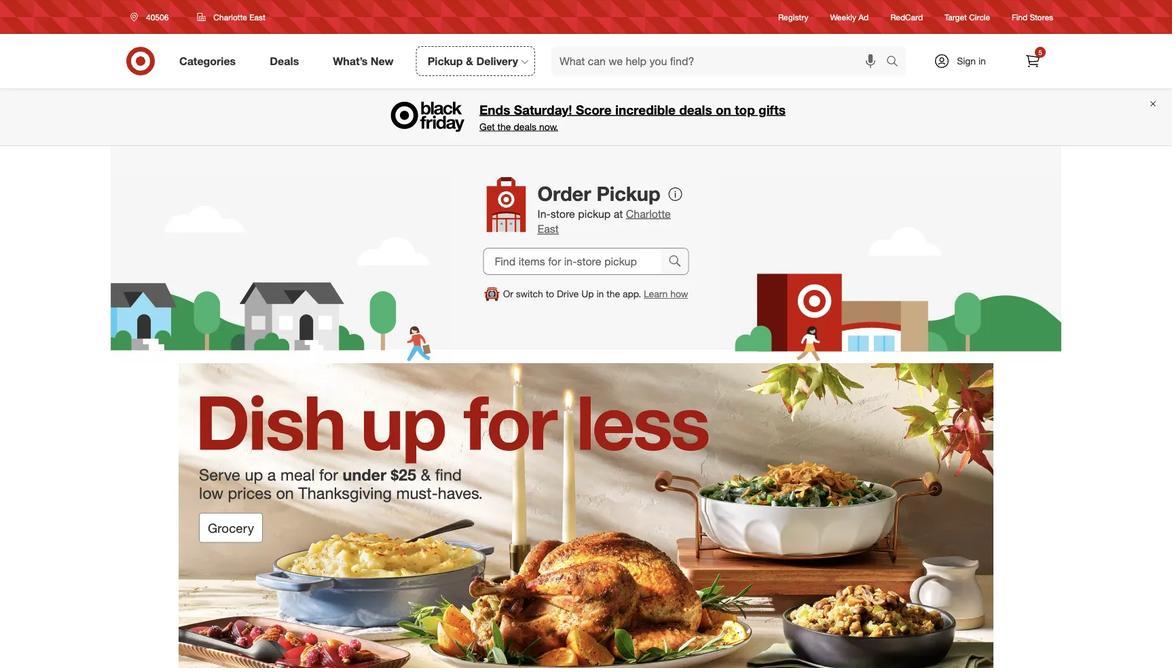Task type: vqa. For each thing, say whether or not it's contained in the screenshot.
fl in Distilled Water - 128 fl oz (1gal) - Good & Gather™
no



Task type: locate. For each thing, give the bounding box(es) containing it.
in right sign at the top of the page
[[979, 55, 986, 67]]

Find items for in-store pickup search field
[[484, 249, 661, 274]]

deals
[[679, 102, 712, 117], [514, 121, 537, 133]]

dish up for less image
[[179, 363, 994, 668]]

0 horizontal spatial charlotte east
[[213, 12, 265, 22]]

0 horizontal spatial on
[[276, 483, 294, 503]]

0 vertical spatial the
[[498, 121, 511, 133]]

weekly ad link
[[830, 11, 869, 23]]

charlotte inside 'charlotte east' dropdown button
[[213, 12, 247, 22]]

thanksgiving
[[298, 483, 392, 503]]

0 vertical spatial deals
[[679, 102, 712, 117]]

target circle
[[945, 12, 990, 22]]

redcard link
[[890, 11, 923, 23]]

charlotte east down order pickup
[[538, 207, 671, 236]]

what's new link
[[321, 46, 411, 76]]

1 vertical spatial in
[[597, 288, 604, 300]]

meal
[[280, 465, 315, 484]]

1 horizontal spatial pickup
[[597, 181, 661, 205]]

& left delivery
[[466, 54, 473, 68]]

on
[[716, 102, 731, 117], [276, 483, 294, 503]]

What can we help you find? suggestions appear below search field
[[551, 46, 890, 76]]

learn
[[644, 288, 668, 300]]

low
[[199, 483, 223, 503]]

pickup up at
[[597, 181, 661, 205]]

1 horizontal spatial east
[[538, 222, 559, 236]]

0 vertical spatial charlotte
[[213, 12, 247, 22]]

east inside charlotte east
[[538, 222, 559, 236]]

find
[[1012, 12, 1028, 22]]

1 horizontal spatial the
[[607, 288, 620, 300]]

0 vertical spatial pickup
[[428, 54, 463, 68]]

1 vertical spatial deals
[[514, 121, 537, 133]]

registry link
[[778, 11, 809, 23]]

& find low prices on thanksgiving must-haves.
[[199, 465, 483, 503]]

registry
[[778, 12, 809, 22]]

deals left now.
[[514, 121, 537, 133]]

what's
[[333, 54, 368, 68]]

in
[[979, 55, 986, 67], [597, 288, 604, 300]]

prices
[[228, 483, 272, 503]]

0 vertical spatial east
[[249, 12, 265, 22]]

search
[[880, 56, 913, 69]]

east
[[249, 12, 265, 22], [538, 222, 559, 236]]

1 vertical spatial pickup
[[597, 181, 661, 205]]

0 vertical spatial on
[[716, 102, 731, 117]]

1 vertical spatial charlotte
[[626, 207, 671, 220]]

pickup & delivery
[[428, 54, 518, 68]]

what's new
[[333, 54, 394, 68]]

40506 button
[[122, 5, 183, 29]]

categories
[[179, 54, 236, 68]]

switch
[[516, 288, 543, 300]]

on right prices
[[276, 483, 294, 503]]

1 vertical spatial east
[[538, 222, 559, 236]]

weekly ad
[[830, 12, 869, 22]]

1 horizontal spatial charlotte
[[626, 207, 671, 220]]

under
[[343, 465, 386, 484]]

in right up
[[597, 288, 604, 300]]

charlotte
[[213, 12, 247, 22], [626, 207, 671, 220]]

charlotte east up categories link
[[213, 12, 265, 22]]

pickup
[[428, 54, 463, 68], [597, 181, 661, 205]]

0 horizontal spatial pickup
[[428, 54, 463, 68]]

$25
[[391, 465, 416, 484]]

charlotte right at
[[626, 207, 671, 220]]

deals left "top" on the right of the page
[[679, 102, 712, 117]]

store
[[551, 207, 575, 220]]

find stores link
[[1012, 11, 1053, 23]]

&
[[466, 54, 473, 68], [421, 465, 431, 484]]

0 vertical spatial in
[[979, 55, 986, 67]]

1 horizontal spatial on
[[716, 102, 731, 117]]

0 horizontal spatial the
[[498, 121, 511, 133]]

serve
[[199, 465, 240, 484]]

categories link
[[168, 46, 253, 76]]

the right get
[[498, 121, 511, 133]]

0 vertical spatial charlotte east
[[213, 12, 265, 22]]

0 horizontal spatial charlotte
[[213, 12, 247, 22]]

the left 'app.' on the right of page
[[607, 288, 620, 300]]

0 vertical spatial &
[[466, 54, 473, 68]]

1 horizontal spatial &
[[466, 54, 473, 68]]

delivery
[[476, 54, 518, 68]]

pickup left delivery
[[428, 54, 463, 68]]

up
[[245, 465, 263, 484]]

1 vertical spatial &
[[421, 465, 431, 484]]

on inside "ends saturday! score incredible deals on top gifts get the deals now."
[[716, 102, 731, 117]]

for
[[319, 465, 338, 484]]

the inside "ends saturday! score incredible deals on top gifts get the deals now."
[[498, 121, 511, 133]]

on left "top" on the right of the page
[[716, 102, 731, 117]]

east up deals link on the left of page
[[249, 12, 265, 22]]

stores
[[1030, 12, 1053, 22]]

1 horizontal spatial charlotte east
[[538, 207, 671, 236]]

grocery button
[[199, 513, 263, 543]]

charlotte east
[[213, 12, 265, 22], [538, 207, 671, 236]]

1 horizontal spatial deals
[[679, 102, 712, 117]]

1 vertical spatial charlotte east
[[538, 207, 671, 236]]

target circle link
[[945, 11, 990, 23]]

1 vertical spatial on
[[276, 483, 294, 503]]

0 horizontal spatial east
[[249, 12, 265, 22]]

the
[[498, 121, 511, 133], [607, 288, 620, 300]]

new
[[371, 54, 394, 68]]

0 horizontal spatial &
[[421, 465, 431, 484]]

& right the "$25"
[[421, 465, 431, 484]]

deals
[[270, 54, 299, 68]]

east down in-
[[538, 222, 559, 236]]

incredible
[[615, 102, 676, 117]]

charlotte up categories link
[[213, 12, 247, 22]]



Task type: describe. For each thing, give the bounding box(es) containing it.
& inside & find low prices on thanksgiving must-haves.
[[421, 465, 431, 484]]

pickup & delivery link
[[416, 46, 535, 76]]

must-
[[396, 483, 438, 503]]

find stores
[[1012, 12, 1053, 22]]

deals link
[[258, 46, 316, 76]]

1 vertical spatial the
[[607, 288, 620, 300]]

in-store pickup at
[[538, 207, 626, 220]]

up
[[581, 288, 594, 300]]

0 horizontal spatial in
[[597, 288, 604, 300]]

to
[[546, 288, 554, 300]]

app.
[[623, 288, 641, 300]]

east inside dropdown button
[[249, 12, 265, 22]]

sign in link
[[922, 46, 1007, 76]]

redcard
[[890, 12, 923, 22]]

find
[[435, 465, 462, 484]]

& inside pickup & delivery "link"
[[466, 54, 473, 68]]

or switch to drive up in the app. learn how
[[503, 288, 688, 300]]

target
[[945, 12, 967, 22]]

sign in
[[957, 55, 986, 67]]

search button
[[880, 46, 913, 79]]

top
[[735, 102, 755, 117]]

learn how button
[[644, 287, 688, 301]]

pickup inside pickup & delivery "link"
[[428, 54, 463, 68]]

order pickup
[[538, 181, 661, 205]]

weekly
[[830, 12, 856, 22]]

0 horizontal spatial deals
[[514, 121, 537, 133]]

charlotte inside charlotte east
[[626, 207, 671, 220]]

gifts
[[759, 102, 786, 117]]

on inside & find low prices on thanksgiving must-haves.
[[276, 483, 294, 503]]

5 link
[[1018, 46, 1048, 76]]

sign
[[957, 55, 976, 67]]

score
[[576, 102, 612, 117]]

charlotte east button
[[188, 5, 274, 29]]

ends
[[479, 102, 510, 117]]

pickup
[[578, 207, 611, 220]]

ends saturday! score incredible deals on top gifts get the deals now.
[[479, 102, 786, 133]]

1 horizontal spatial in
[[979, 55, 986, 67]]

40506
[[146, 12, 169, 22]]

at
[[614, 207, 623, 220]]

saturday!
[[514, 102, 572, 117]]

get
[[479, 121, 495, 133]]

how
[[670, 288, 688, 300]]

order
[[538, 181, 591, 205]]

now.
[[539, 121, 558, 133]]

drive
[[557, 288, 579, 300]]

ad
[[859, 12, 869, 22]]

haves.
[[438, 483, 483, 503]]

grocery
[[208, 520, 254, 536]]

5
[[1039, 48, 1042, 56]]

serve up a meal for under $25
[[199, 465, 416, 484]]

a
[[267, 465, 276, 484]]

charlotte east inside dropdown button
[[213, 12, 265, 22]]

circle
[[969, 12, 990, 22]]

or
[[503, 288, 513, 300]]

in-
[[538, 207, 551, 220]]



